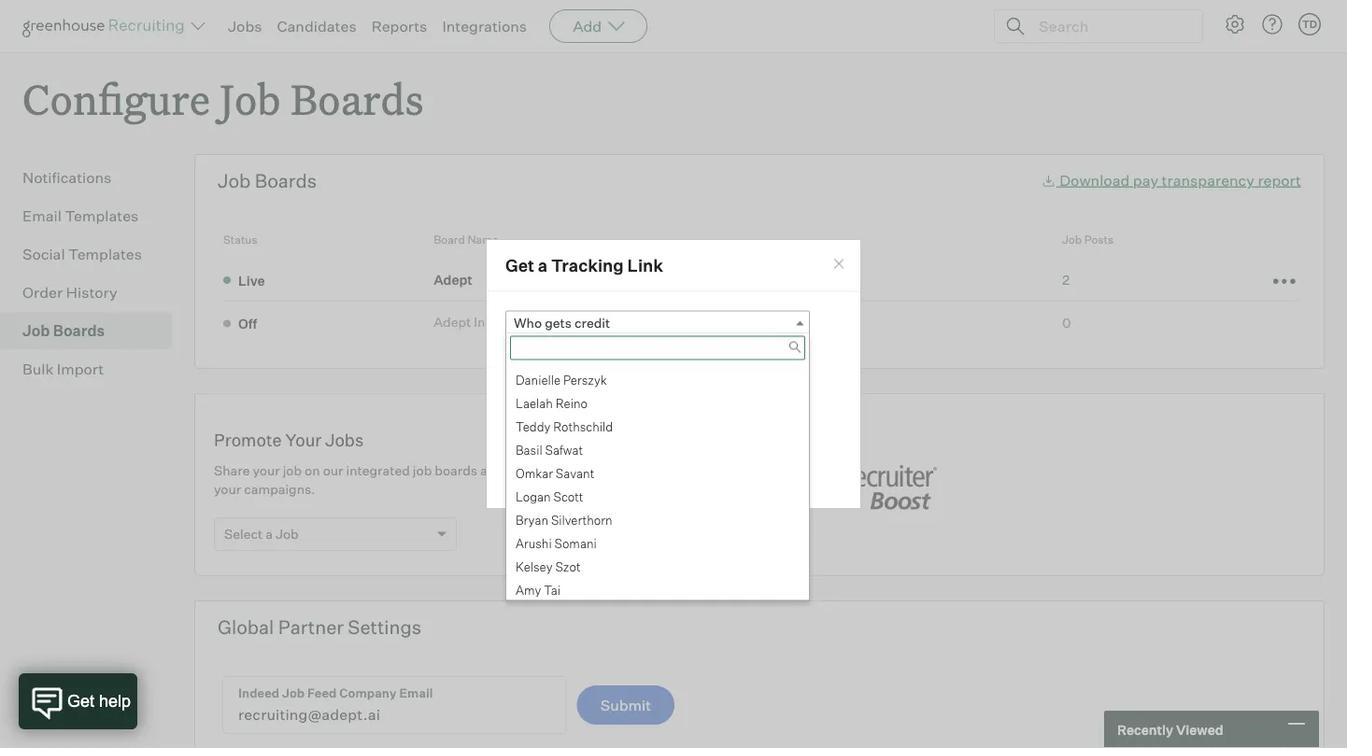 Task type: vqa. For each thing, say whether or not it's contained in the screenshot.
Interview
no



Task type: locate. For each thing, give the bounding box(es) containing it.
who gets credit
[[514, 314, 610, 331]]

credit
[[575, 314, 610, 331]]

None text field
[[505, 434, 752, 458]]

0 horizontal spatial job boards
[[22, 322, 105, 340]]

adept for adept internal
[[434, 314, 471, 330]]

job boards up bulk import
[[22, 322, 105, 340]]

adept link
[[434, 271, 478, 289]]

reino
[[556, 396, 588, 411]]

internal
[[474, 314, 521, 330], [536, 317, 591, 330]]

download
[[1060, 171, 1130, 189]]

0 vertical spatial boards
[[291, 71, 424, 126]]

1 horizontal spatial job boards
[[218, 169, 317, 193]]

safwat
[[545, 443, 583, 458]]

none text field inside the get a tracking link dialog
[[510, 336, 805, 360]]

job up 'status'
[[218, 169, 251, 193]]

adept down adept link
[[434, 314, 471, 330]]

import
[[57, 360, 104, 379]]

jobs up our
[[325, 429, 364, 450]]

td button
[[1295, 9, 1325, 39]]

your down share
[[214, 481, 241, 498]]

jobs link
[[228, 17, 262, 36]]

1 horizontal spatial jobs
[[325, 429, 364, 450]]

bulk import link
[[22, 358, 164, 380]]

job left on
[[283, 463, 302, 479]]

0 vertical spatial your
[[253, 463, 280, 479]]

a for tracking
[[538, 255, 548, 276]]

internal up select a source...
[[536, 317, 591, 330]]

integrated
[[346, 463, 410, 479]]

1 vertical spatial boards
[[255, 169, 317, 193]]

adept
[[434, 271, 473, 288], [434, 314, 471, 330]]

add
[[573, 17, 602, 36]]

tracking
[[551, 255, 624, 276]]

reports
[[372, 17, 427, 36]]

get a tracking link
[[505, 255, 663, 276]]

select inside the get a tracking link dialog
[[514, 356, 552, 373]]

1 horizontal spatial job
[[413, 463, 432, 479]]

2 adept from the top
[[434, 314, 471, 330]]

1 vertical spatial select
[[224, 526, 263, 542]]

0 vertical spatial adept
[[434, 271, 473, 288]]

1 horizontal spatial select
[[514, 356, 552, 373]]

0 horizontal spatial a
[[265, 526, 273, 542]]

a for source...
[[555, 356, 562, 373]]

laelah
[[516, 396, 553, 411]]

transparency
[[1162, 171, 1255, 189]]

of
[[647, 463, 658, 479]]

configure job boards
[[22, 71, 424, 126]]

jobs left candidates
[[228, 17, 262, 36]]

2 horizontal spatial a
[[555, 356, 562, 373]]

a for job
[[265, 526, 273, 542]]

adept down board
[[434, 271, 473, 288]]

your
[[253, 463, 280, 479], [214, 481, 241, 498]]

1 horizontal spatial internal
[[536, 317, 591, 330]]

notifications
[[22, 168, 112, 187]]

0 vertical spatial job boards
[[218, 169, 317, 193]]

bryan
[[516, 513, 548, 528]]

templates down email templates link
[[68, 245, 142, 264]]

email
[[22, 207, 62, 225]]

adept for adept
[[434, 271, 473, 288]]

logan
[[516, 489, 551, 504]]

email templates link
[[22, 205, 164, 227]]

0 vertical spatial jobs
[[228, 17, 262, 36]]

who
[[514, 314, 542, 331]]

social
[[22, 245, 65, 264]]

boards up import
[[53, 322, 105, 340]]

settings
[[348, 616, 421, 639]]

boards up 'status'
[[255, 169, 317, 193]]

None submit
[[505, 395, 595, 420]]

job boards link
[[22, 320, 164, 342]]

2 vertical spatial a
[[265, 526, 273, 542]]

0
[[1062, 315, 1071, 331]]

internal down adept link
[[474, 314, 521, 330]]

partner
[[278, 616, 344, 639]]

none submit inside the get a tracking link dialog
[[505, 395, 595, 420]]

2 vertical spatial boards
[[53, 322, 105, 340]]

1 vertical spatial a
[[555, 356, 562, 373]]

boards down the candidates link
[[291, 71, 424, 126]]

live
[[238, 272, 265, 289]]

your up campaigns.
[[253, 463, 280, 479]]

td button
[[1299, 13, 1321, 36]]

1 horizontal spatial a
[[538, 255, 548, 276]]

0 vertical spatial select
[[514, 356, 552, 373]]

2 job from the left
[[413, 463, 432, 479]]

job boards up 'status'
[[218, 169, 317, 193]]

reports link
[[372, 17, 427, 36]]

1 horizontal spatial your
[[253, 463, 280, 479]]

recently viewed
[[1117, 721, 1223, 738]]

templates
[[65, 207, 139, 225], [68, 245, 142, 264]]

a
[[538, 255, 548, 276], [555, 356, 562, 373], [265, 526, 273, 542]]

1 vertical spatial adept
[[434, 314, 471, 330]]

0 horizontal spatial job
[[283, 463, 302, 479]]

job boards
[[218, 169, 317, 193], [22, 322, 105, 340]]

None text field
[[510, 336, 805, 360]]

download pay transparency report
[[1060, 171, 1301, 189]]

select a job
[[224, 526, 299, 542]]

0 link
[[1062, 315, 1071, 331]]

off
[[238, 315, 257, 332]]

0 vertical spatial a
[[538, 255, 548, 276]]

a down campaigns.
[[265, 526, 273, 542]]

teddy
[[516, 419, 551, 434]]

0 horizontal spatial select
[[224, 526, 263, 542]]

templates inside "link"
[[68, 245, 142, 264]]

submit
[[600, 696, 651, 715]]

1 vertical spatial your
[[214, 481, 241, 498]]

job
[[283, 463, 302, 479], [413, 463, 432, 479]]

share
[[214, 463, 250, 479]]

1 vertical spatial templates
[[68, 245, 142, 264]]

recently
[[1117, 721, 1173, 738]]

job
[[220, 71, 281, 126], [218, 169, 251, 193], [1062, 233, 1082, 247], [22, 322, 50, 340], [276, 526, 299, 542]]

templates up the social templates "link"
[[65, 207, 139, 225]]

boards
[[291, 71, 424, 126], [255, 169, 317, 193], [53, 322, 105, 340]]

on
[[305, 463, 320, 479]]

name
[[468, 233, 499, 247]]

select down campaigns.
[[224, 526, 263, 542]]

select
[[514, 356, 552, 373], [224, 526, 263, 542]]

omkar
[[516, 466, 553, 481]]

templates for email templates
[[65, 207, 139, 225]]

a right get
[[538, 255, 548, 276]]

social templates link
[[22, 243, 164, 266]]

select up laelah
[[514, 356, 552, 373]]

1 adept from the top
[[434, 271, 473, 288]]

a left perszyk
[[555, 356, 562, 373]]

gets
[[545, 314, 572, 331]]

track
[[506, 463, 538, 479]]

0 vertical spatial templates
[[65, 207, 139, 225]]

job left "boards"
[[413, 463, 432, 479]]

1 vertical spatial job boards
[[22, 322, 105, 340]]

submit button
[[577, 686, 675, 725]]



Task type: describe. For each thing, give the bounding box(es) containing it.
email templates
[[22, 207, 139, 225]]

pay
[[1133, 171, 1159, 189]]

close image
[[832, 256, 847, 271]]

0 horizontal spatial jobs
[[228, 17, 262, 36]]

bulk
[[22, 360, 54, 379]]

scott
[[553, 489, 583, 504]]

zip recruiter image
[[760, 449, 946, 521]]

amy
[[516, 583, 541, 598]]

rothschild
[[553, 419, 613, 434]]

job up 'bulk'
[[22, 322, 50, 340]]

integrations
[[442, 17, 527, 36]]

social templates
[[22, 245, 142, 264]]

adept internal link
[[434, 313, 527, 331]]

job posts
[[1062, 233, 1114, 247]]

get a tracking link dialog
[[486, 239, 861, 602]]

templates for social templates
[[68, 245, 142, 264]]

link
[[627, 255, 663, 276]]

silverthorn
[[551, 513, 612, 528]]

0 horizontal spatial your
[[214, 481, 241, 498]]

configure image
[[1224, 13, 1246, 36]]

configure
[[22, 71, 210, 126]]

download pay transparency report link
[[1041, 171, 1301, 189]]

candidates
[[277, 17, 357, 36]]

szot
[[555, 560, 581, 574]]

effectiveness
[[563, 463, 644, 479]]

Search text field
[[1034, 13, 1186, 40]]

job left posts
[[1062, 233, 1082, 247]]

posts
[[1084, 233, 1114, 247]]

report
[[1258, 171, 1301, 189]]

order history link
[[22, 281, 164, 304]]

0 horizontal spatial internal
[[474, 314, 521, 330]]

and
[[480, 463, 503, 479]]

savant
[[556, 466, 595, 481]]

arushi
[[516, 536, 552, 551]]

board
[[434, 233, 465, 247]]

tai
[[544, 583, 561, 598]]

kelsey
[[516, 560, 553, 574]]

status
[[223, 233, 258, 247]]

adept internal
[[434, 314, 521, 330]]

viewed
[[1176, 721, 1223, 738]]

danielle
[[516, 373, 561, 388]]

promote
[[214, 429, 282, 450]]

order history
[[22, 283, 117, 302]]

integrations link
[[442, 17, 527, 36]]

add button
[[549, 9, 648, 43]]

boards
[[435, 463, 477, 479]]

select a source...
[[514, 356, 619, 373]]

select for select a job
[[224, 526, 263, 542]]

campaigns.
[[244, 481, 315, 498]]

the
[[540, 463, 560, 479]]

1 vertical spatial jobs
[[325, 429, 364, 450]]

perszyk
[[563, 373, 607, 388]]

our
[[323, 463, 343, 479]]

bulk import
[[22, 360, 104, 379]]

global partner settings
[[218, 616, 421, 639]]

danielle perszyk laelah reino teddy rothschild basil safwat omkar savant logan scott bryan silverthorn arushi somani kelsey szot amy tai
[[516, 373, 613, 598]]

Indeed Job Feed Company Email text field
[[223, 677, 566, 734]]

history
[[66, 283, 117, 302]]

select a source... link
[[505, 353, 810, 376]]

get
[[505, 255, 534, 276]]

who gets credit link
[[505, 311, 810, 334]]

td
[[1302, 18, 1317, 30]]

2
[[1062, 271, 1070, 288]]

job down the jobs link
[[220, 71, 281, 126]]

select for select a source...
[[514, 356, 552, 373]]

none text field inside the get a tracking link dialog
[[505, 434, 752, 458]]

promote your jobs
[[214, 429, 364, 450]]

somani
[[554, 536, 597, 551]]

global
[[218, 616, 274, 639]]

candidates link
[[277, 17, 357, 36]]

1 job from the left
[[283, 463, 302, 479]]

share your job on our integrated job boards and track the effectiveness of your campaigns.
[[214, 463, 658, 498]]

board name
[[434, 233, 499, 247]]

basil
[[516, 443, 542, 458]]

job down campaigns.
[[276, 526, 299, 542]]

greenhouse recruiting image
[[22, 15, 191, 37]]

source...
[[565, 356, 619, 373]]

order
[[22, 283, 63, 302]]



